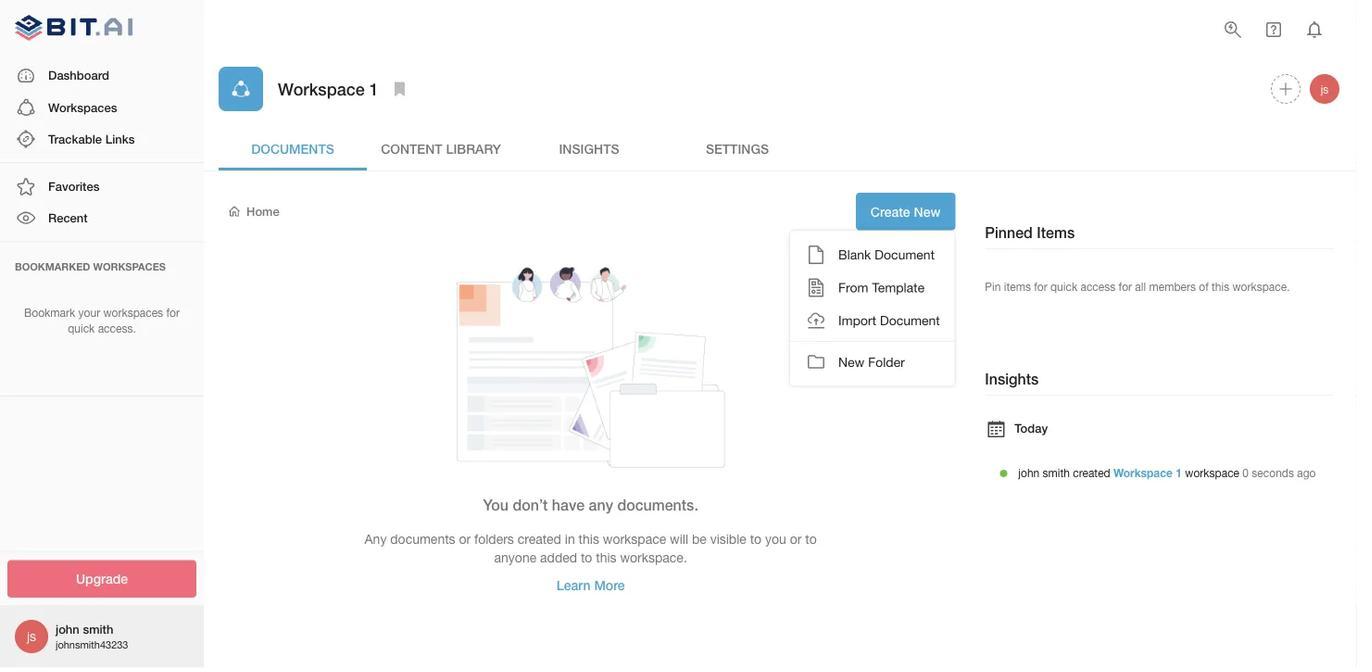Task type: locate. For each thing, give the bounding box(es) containing it.
items
[[1037, 224, 1075, 241]]

0 horizontal spatial smith
[[83, 622, 113, 636]]

visible
[[711, 532, 747, 547]]

bookmark your workspaces for quick access.
[[24, 306, 180, 335]]

this
[[1212, 280, 1230, 293], [579, 532, 600, 547], [596, 550, 617, 565]]

0 vertical spatial 1
[[370, 79, 379, 99]]

new left folder
[[839, 354, 865, 370]]

0 horizontal spatial workspace.
[[620, 550, 687, 565]]

1 vertical spatial smith
[[83, 622, 113, 636]]

workspace inside any documents or folders created in this workspace will be visible to you or to anyone added to this workspace.
[[603, 532, 667, 547]]

for right items
[[1035, 280, 1048, 293]]

dashboard
[[48, 68, 109, 83]]

in
[[565, 532, 575, 547]]

0 horizontal spatial insights
[[559, 141, 620, 156]]

to left you
[[750, 532, 762, 547]]

1 vertical spatial insights
[[986, 370, 1039, 388]]

workspace 1 link
[[1114, 467, 1183, 480]]

or left 'folders'
[[459, 532, 471, 547]]

ago
[[1298, 467, 1317, 480]]

home
[[247, 204, 280, 218]]

smith inside john smith johnsmith43233
[[83, 622, 113, 636]]

access.
[[98, 322, 136, 335]]

any
[[589, 496, 614, 514]]

0 vertical spatial smith
[[1043, 467, 1070, 480]]

john
[[1019, 467, 1040, 480], [56, 622, 79, 636]]

1 vertical spatial workspace.
[[620, 550, 687, 565]]

1 horizontal spatial created
[[1073, 467, 1111, 480]]

john down today
[[1019, 467, 1040, 480]]

learn more link
[[542, 567, 640, 604]]

johnsmith43233
[[56, 639, 128, 651]]

you
[[766, 532, 787, 547]]

new folder
[[839, 354, 905, 370]]

of
[[1200, 280, 1209, 293]]

to
[[750, 532, 762, 547], [806, 532, 817, 547], [581, 550, 593, 565]]

workspace
[[1186, 467, 1240, 480], [603, 532, 667, 547]]

new
[[914, 204, 941, 219], [839, 354, 865, 370]]

document
[[875, 247, 935, 262], [880, 313, 940, 328]]

1 vertical spatial quick
[[68, 322, 95, 335]]

any
[[365, 532, 387, 547]]

0 vertical spatial js
[[1321, 82, 1329, 95]]

john smith created workspace 1 workspace 0 seconds ago
[[1019, 467, 1317, 480]]

1
[[370, 79, 379, 99], [1176, 467, 1183, 480]]

0 horizontal spatial new
[[839, 354, 865, 370]]

1 vertical spatial js
[[27, 629, 36, 644]]

smith down today
[[1043, 467, 1070, 480]]

0 vertical spatial created
[[1073, 467, 1111, 480]]

or
[[459, 532, 471, 547], [790, 532, 802, 547]]

content library link
[[367, 126, 515, 171]]

quick
[[1051, 280, 1078, 293], [68, 322, 95, 335]]

0 horizontal spatial js
[[27, 629, 36, 644]]

1 horizontal spatial john
[[1019, 467, 1040, 480]]

document for import document
[[880, 313, 940, 328]]

pin
[[986, 280, 1001, 293]]

to right you
[[806, 532, 817, 547]]

workspace down documents.
[[603, 532, 667, 547]]

to right the added
[[581, 550, 593, 565]]

1 horizontal spatial 1
[[1176, 467, 1183, 480]]

1 vertical spatial document
[[880, 313, 940, 328]]

import document
[[839, 313, 940, 328]]

new folder button
[[791, 346, 955, 378]]

quick inside the bookmark your workspaces for quick access.
[[68, 322, 95, 335]]

js button
[[1308, 71, 1343, 107]]

1 horizontal spatial quick
[[1051, 280, 1078, 293]]

0 horizontal spatial workspace
[[278, 79, 365, 99]]

0 horizontal spatial for
[[166, 306, 180, 319]]

smith up johnsmith43233
[[83, 622, 113, 636]]

trackable links
[[48, 132, 135, 146]]

settings
[[706, 141, 769, 156]]

1 left bookmark image
[[370, 79, 379, 99]]

workspace. right of
[[1233, 280, 1291, 293]]

0 vertical spatial workspace
[[1186, 467, 1240, 480]]

import
[[839, 313, 877, 328]]

blank document
[[839, 247, 935, 262]]

1 horizontal spatial js
[[1321, 82, 1329, 95]]

workspaces button
[[0, 92, 204, 123]]

this up more
[[596, 550, 617, 565]]

created up the added
[[518, 532, 562, 547]]

created left workspace 1 link
[[1073, 467, 1111, 480]]

document inside button
[[875, 247, 935, 262]]

workspace.
[[1233, 280, 1291, 293], [620, 550, 687, 565]]

workspace. down will
[[620, 550, 687, 565]]

workspace left 0
[[1186, 467, 1240, 480]]

have
[[552, 496, 585, 514]]

create new button
[[856, 193, 956, 230]]

john smith johnsmith43233
[[56, 622, 128, 651]]

0 horizontal spatial created
[[518, 532, 562, 547]]

members
[[1150, 280, 1196, 293]]

folders
[[475, 532, 514, 547]]

0 horizontal spatial or
[[459, 532, 471, 547]]

1 horizontal spatial smith
[[1043, 467, 1070, 480]]

this right in at the left bottom of page
[[579, 532, 600, 547]]

1 vertical spatial created
[[518, 532, 562, 547]]

john inside john smith johnsmith43233
[[56, 622, 79, 636]]

0 horizontal spatial 1
[[370, 79, 379, 99]]

tab list
[[219, 126, 1343, 171]]

1 horizontal spatial or
[[790, 532, 802, 547]]

import document button
[[791, 304, 955, 337]]

quick left access
[[1051, 280, 1078, 293]]

settings link
[[664, 126, 812, 171]]

quick down the your
[[68, 322, 95, 335]]

insights
[[559, 141, 620, 156], [986, 370, 1039, 388]]

1 vertical spatial workspace
[[1114, 467, 1173, 480]]

your
[[78, 306, 100, 319]]

upgrade
[[76, 571, 128, 587]]

1 vertical spatial 1
[[1176, 467, 1183, 480]]

smith
[[1043, 467, 1070, 480], [83, 622, 113, 636]]

0 vertical spatial workspace
[[278, 79, 365, 99]]

for left all in the top right of the page
[[1119, 280, 1133, 293]]

workspace. inside any documents or folders created in this workspace will be visible to you or to anyone added to this workspace.
[[620, 550, 687, 565]]

0 vertical spatial workspace.
[[1233, 280, 1291, 293]]

john up johnsmith43233
[[56, 622, 79, 636]]

0
[[1243, 467, 1249, 480]]

documents
[[251, 141, 334, 156]]

1 horizontal spatial workspace
[[1186, 467, 1240, 480]]

upgrade button
[[7, 560, 196, 598]]

created inside any documents or folders created in this workspace will be visible to you or to anyone added to this workspace.
[[518, 532, 562, 547]]

0 horizontal spatial john
[[56, 622, 79, 636]]

workspace 1
[[278, 79, 379, 99]]

document inside "button"
[[880, 313, 940, 328]]

0 vertical spatial new
[[914, 204, 941, 219]]

1 vertical spatial workspace
[[603, 532, 667, 547]]

this right of
[[1212, 280, 1230, 293]]

1 left 0
[[1176, 467, 1183, 480]]

1 vertical spatial new
[[839, 354, 865, 370]]

js
[[1321, 82, 1329, 95], [27, 629, 36, 644]]

for inside the bookmark your workspaces for quick access.
[[166, 306, 180, 319]]

more
[[594, 578, 625, 593]]

0 horizontal spatial workspace
[[603, 532, 667, 547]]

0 vertical spatial document
[[875, 247, 935, 262]]

documents link
[[219, 126, 367, 171]]

1 horizontal spatial to
[[750, 532, 762, 547]]

created
[[1073, 467, 1111, 480], [518, 532, 562, 547]]

library
[[446, 141, 501, 156]]

insights link
[[515, 126, 664, 171]]

template
[[872, 280, 925, 295]]

for
[[1035, 280, 1048, 293], [1119, 280, 1133, 293], [166, 306, 180, 319]]

document down template
[[880, 313, 940, 328]]

any documents or folders created in this workspace will be visible to you or to anyone added to this workspace.
[[365, 532, 817, 565]]

document up template
[[875, 247, 935, 262]]

from template button
[[791, 271, 955, 304]]

1 vertical spatial john
[[56, 622, 79, 636]]

1 horizontal spatial workspace.
[[1233, 280, 1291, 293]]

0 vertical spatial john
[[1019, 467, 1040, 480]]

1 horizontal spatial new
[[914, 204, 941, 219]]

all
[[1136, 280, 1147, 293]]

or right you
[[790, 532, 802, 547]]

items
[[1004, 280, 1031, 293]]

0 horizontal spatial quick
[[68, 322, 95, 335]]

for right workspaces
[[166, 306, 180, 319]]

new right create
[[914, 204, 941, 219]]



Task type: vqa. For each thing, say whether or not it's contained in the screenshot.
out to the bottom
no



Task type: describe. For each thing, give the bounding box(es) containing it.
content library
[[381, 141, 501, 156]]

dashboard button
[[0, 60, 204, 92]]

0 vertical spatial quick
[[1051, 280, 1078, 293]]

favorites
[[48, 179, 100, 193]]

from template
[[839, 280, 925, 295]]

blank document button
[[791, 238, 955, 271]]

you don't have any documents.
[[483, 496, 699, 514]]

create
[[871, 204, 911, 219]]

2 or from the left
[[790, 532, 802, 547]]

documents.
[[618, 496, 699, 514]]

pinned items
[[986, 224, 1075, 241]]

access
[[1081, 280, 1116, 293]]

document for blank document
[[875, 247, 935, 262]]

2 horizontal spatial for
[[1119, 280, 1133, 293]]

blank
[[839, 247, 871, 262]]

recent button
[[0, 202, 204, 234]]

content
[[381, 141, 443, 156]]

john for john smith johnsmith43233
[[56, 622, 79, 636]]

folder
[[869, 354, 905, 370]]

recent
[[48, 211, 88, 225]]

favorites button
[[0, 171, 204, 202]]

today
[[1015, 421, 1048, 435]]

bookmark
[[24, 306, 75, 319]]

1 vertical spatial this
[[579, 532, 600, 547]]

bookmark image
[[389, 78, 411, 100]]

learn more
[[557, 578, 625, 593]]

don't
[[513, 496, 548, 514]]

2 vertical spatial this
[[596, 550, 617, 565]]

1 horizontal spatial insights
[[986, 370, 1039, 388]]

workspaces
[[103, 306, 163, 319]]

you
[[483, 496, 509, 514]]

be
[[692, 532, 707, 547]]

anyone
[[495, 550, 537, 565]]

pinned
[[986, 224, 1033, 241]]

bookmarked workspaces
[[15, 261, 166, 273]]

links
[[105, 132, 135, 146]]

create new
[[871, 204, 941, 219]]

home link
[[226, 203, 280, 220]]

workspaces
[[93, 261, 166, 273]]

0 vertical spatial insights
[[559, 141, 620, 156]]

1 horizontal spatial for
[[1035, 280, 1048, 293]]

john for john smith created workspace 1 workspace 0 seconds ago
[[1019, 467, 1040, 480]]

seconds
[[1252, 467, 1295, 480]]

learn
[[557, 578, 591, 593]]

documents
[[390, 532, 456, 547]]

trackable links button
[[0, 123, 204, 155]]

smith for john smith created workspace 1 workspace 0 seconds ago
[[1043, 467, 1070, 480]]

js inside button
[[1321, 82, 1329, 95]]

trackable
[[48, 132, 102, 146]]

pin items for quick access for all members of this workspace.
[[986, 280, 1291, 293]]

will
[[670, 532, 689, 547]]

2 horizontal spatial to
[[806, 532, 817, 547]]

workspaces
[[48, 100, 117, 114]]

bookmarked
[[15, 261, 90, 273]]

1 horizontal spatial workspace
[[1114, 467, 1173, 480]]

tab list containing documents
[[219, 126, 1343, 171]]

1 or from the left
[[459, 532, 471, 547]]

added
[[540, 550, 577, 565]]

from
[[839, 280, 869, 295]]

smith for john smith johnsmith43233
[[83, 622, 113, 636]]

0 vertical spatial this
[[1212, 280, 1230, 293]]

0 horizontal spatial to
[[581, 550, 593, 565]]



